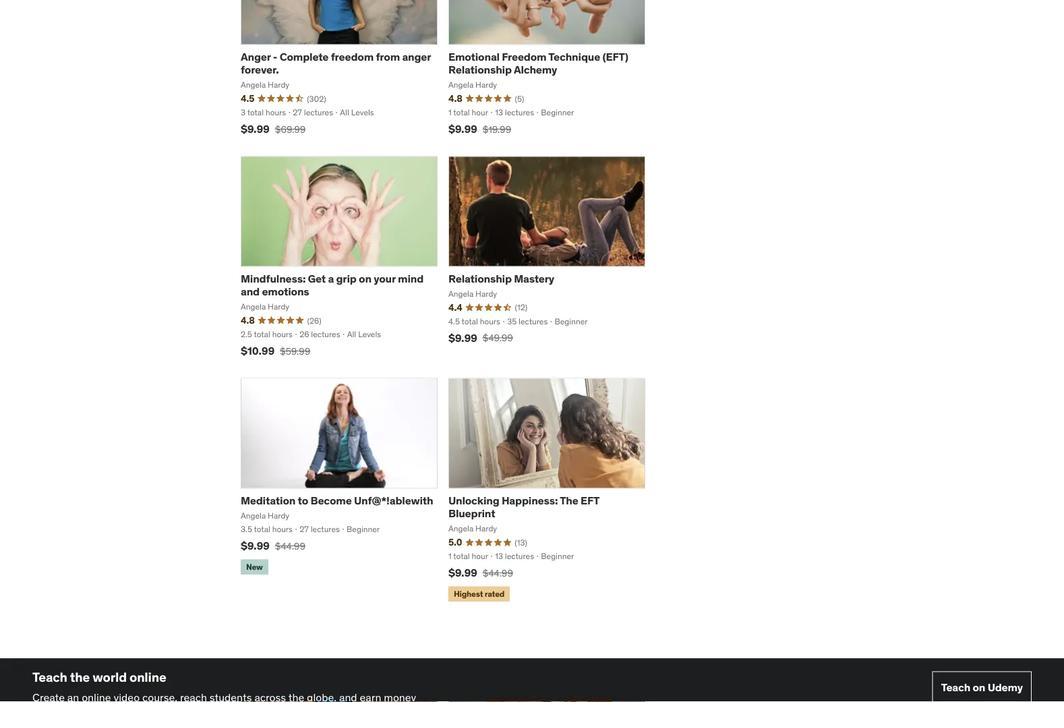 Task type: locate. For each thing, give the bounding box(es) containing it.
from
[[376, 50, 400, 63]]

hardy down forever.
[[268, 79, 290, 90]]

1 horizontal spatial 4.5
[[449, 316, 460, 327]]

relationship up 4.4
[[449, 272, 512, 286]]

302 reviews element
[[307, 93, 326, 104]]

$49.99
[[483, 332, 513, 344]]

1 13 from the top
[[495, 107, 503, 118]]

27
[[293, 107, 302, 118], [300, 524, 309, 535]]

-
[[273, 50, 278, 63]]

1 1 total hour from the top
[[449, 107, 489, 118]]

teach left the
[[32, 669, 67, 685]]

$59.99
[[280, 345, 311, 357]]

total for mindfulness:
[[254, 329, 270, 340]]

hardy down relationship mastery link
[[476, 288, 497, 299]]

become
[[311, 494, 352, 508]]

beginner for relationship mastery
[[555, 316, 588, 327]]

13 lectures
[[495, 107, 534, 118], [495, 551, 534, 562]]

0 vertical spatial 13 lectures
[[495, 107, 534, 118]]

0 vertical spatial relationship
[[449, 63, 512, 76]]

35
[[508, 316, 517, 327]]

2 1 total hour from the top
[[449, 551, 489, 562]]

13 up $19.99
[[495, 107, 503, 118]]

hardy
[[268, 79, 290, 90], [476, 79, 497, 90], [476, 288, 497, 299], [268, 301, 290, 312], [268, 510, 290, 521], [476, 523, 497, 534]]

all levels down anger - complete freedom from anger forever. angela hardy
[[340, 107, 374, 118]]

forever.
[[241, 63, 279, 76]]

all levels
[[340, 107, 374, 118], [347, 329, 381, 340]]

highest rated
[[454, 589, 505, 599]]

hour
[[472, 107, 489, 118], [472, 551, 489, 562]]

1 total hour up $9.99 $19.99
[[449, 107, 489, 118]]

0 vertical spatial 27 lectures
[[293, 107, 333, 118]]

0 vertical spatial 1 total hour
[[449, 107, 489, 118]]

lectures
[[304, 107, 333, 118], [505, 107, 534, 118], [519, 316, 548, 327], [311, 329, 340, 340], [311, 524, 340, 535], [505, 551, 534, 562]]

13 lectures for emotional freedom technique (eft) relationship alchemy
[[495, 107, 534, 118]]

lectures for mastery
[[519, 316, 548, 327]]

all levels right 26 lectures
[[347, 329, 381, 340]]

alchemy
[[514, 63, 557, 76]]

beginner
[[541, 107, 574, 118], [555, 316, 588, 327], [347, 524, 380, 535], [541, 551, 574, 562]]

hour for unlocking happiness: the eft blueprint
[[472, 551, 489, 562]]

2 relationship from the top
[[449, 272, 512, 286]]

all
[[340, 107, 349, 118], [347, 329, 356, 340]]

35 lectures
[[508, 316, 548, 327]]

meditation
[[241, 494, 296, 508]]

1 relationship from the top
[[449, 63, 512, 76]]

27 lectures down "meditation to become unf@*!ablewith angela hardy" at the bottom left
[[300, 524, 340, 535]]

all levels for grip
[[347, 329, 381, 340]]

1 up $9.99 $19.99
[[449, 107, 452, 118]]

1
[[449, 107, 452, 118], [449, 551, 452, 562]]

0 vertical spatial 1
[[449, 107, 452, 118]]

13
[[495, 107, 503, 118], [495, 551, 503, 562]]

3.5
[[241, 524, 252, 535]]

angela up 5.0
[[449, 523, 474, 534]]

angela up 4.4
[[449, 288, 474, 299]]

relationship mastery link
[[449, 272, 555, 286]]

1 13 lectures from the top
[[495, 107, 534, 118]]

$9.99 down the '3 total hours'
[[241, 122, 270, 136]]

rated
[[485, 589, 505, 599]]

complete
[[280, 50, 329, 63]]

hardy down meditation
[[268, 510, 290, 521]]

beginner for emotional freedom technique (eft) relationship alchemy
[[541, 107, 574, 118]]

lectures for freedom
[[505, 107, 534, 118]]

4.5 for 4.5
[[241, 92, 254, 104]]

3.5 total hours
[[241, 524, 293, 535]]

4.5
[[241, 92, 254, 104], [449, 316, 460, 327]]

0 horizontal spatial 4.5
[[241, 92, 254, 104]]

1 vertical spatial hour
[[472, 551, 489, 562]]

0 vertical spatial $9.99 $44.99
[[241, 539, 306, 553]]

27 lectures
[[293, 107, 333, 118], [300, 524, 340, 535]]

teach left udemy
[[942, 681, 971, 695]]

on right the grip
[[359, 272, 372, 286]]

angela inside the unlocking happiness: the eft blueprint angela hardy
[[449, 523, 474, 534]]

(12)
[[515, 302, 528, 313]]

$44.99
[[275, 540, 306, 552], [483, 567, 513, 579]]

$44.99 up rated
[[483, 567, 513, 579]]

1 vertical spatial 4.8
[[241, 314, 255, 326]]

0 vertical spatial 4.5
[[241, 92, 254, 104]]

levels right 26 lectures
[[358, 329, 381, 340]]

total right the 3
[[247, 107, 264, 118]]

teach for teach the world online
[[32, 669, 67, 685]]

emotions
[[262, 285, 309, 298]]

0 vertical spatial hour
[[472, 107, 489, 118]]

4.5 down 4.4
[[449, 316, 460, 327]]

0 vertical spatial 4.8
[[449, 92, 463, 104]]

unlocking
[[449, 494, 500, 508]]

online
[[130, 669, 166, 685]]

levels down anger - complete freedom from anger forever. angela hardy
[[351, 107, 374, 118]]

1 hour from the top
[[472, 107, 489, 118]]

$44.99 down 3.5 total hours
[[275, 540, 306, 552]]

13 lectures down 13 reviews element in the bottom left of the page
[[495, 551, 534, 562]]

total up $9.99 $49.99
[[462, 316, 478, 327]]

0 vertical spatial all
[[340, 107, 349, 118]]

1 vertical spatial 1 total hour
[[449, 551, 489, 562]]

0 vertical spatial 27
[[293, 107, 302, 118]]

lectures down 26 reviews element
[[311, 329, 340, 340]]

$9.99
[[241, 122, 270, 136], [449, 122, 478, 136], [449, 331, 478, 345], [241, 539, 270, 553], [449, 566, 478, 580]]

$9.99 $44.99 down 3.5 total hours
[[241, 539, 306, 553]]

total right 2.5
[[254, 329, 270, 340]]

angela down and
[[241, 301, 266, 312]]

$9.99 down 4.5 total hours
[[449, 331, 478, 345]]

1 vertical spatial $44.99
[[483, 567, 513, 579]]

hours up $49.99
[[480, 316, 501, 327]]

$9.99 up highest
[[449, 566, 478, 580]]

1 vertical spatial 27 lectures
[[300, 524, 340, 535]]

1 vertical spatial 4.5
[[449, 316, 460, 327]]

angela down emotional
[[449, 79, 474, 90]]

beginner down the unlocking happiness: the eft blueprint angela hardy
[[541, 551, 574, 562]]

0 horizontal spatial $9.99 $44.99
[[241, 539, 306, 553]]

mastery
[[514, 272, 555, 286]]

27 lectures down 302 reviews element
[[293, 107, 333, 118]]

angela down forever.
[[241, 79, 266, 90]]

27 up $69.99
[[293, 107, 302, 118]]

1 vertical spatial relationship
[[449, 272, 512, 286]]

4.4
[[449, 301, 463, 314]]

2 hour from the top
[[472, 551, 489, 562]]

0 vertical spatial 13
[[495, 107, 503, 118]]

relationship inside emotional freedom technique (eft) relationship alchemy angela hardy
[[449, 63, 512, 76]]

$9.99 left $19.99
[[449, 122, 478, 136]]

4.8
[[449, 92, 463, 104], [241, 314, 255, 326]]

anger - complete freedom from anger forever. link
[[241, 50, 431, 76]]

4.8 up 2.5
[[241, 314, 255, 326]]

hardy inside mindfulness: get a grip on your mind and emotions angela hardy
[[268, 301, 290, 312]]

$19.99
[[483, 123, 512, 135]]

1 vertical spatial levels
[[358, 329, 381, 340]]

angela inside "meditation to become unf@*!ablewith angela hardy"
[[241, 510, 266, 521]]

1 vertical spatial 13 lectures
[[495, 551, 534, 562]]

levels
[[351, 107, 374, 118], [358, 329, 381, 340]]

1 vertical spatial 13
[[495, 551, 503, 562]]

beginner right 35 lectures
[[555, 316, 588, 327]]

hours for mindfulness:
[[272, 329, 293, 340]]

$9.99 $19.99
[[449, 122, 512, 136]]

1 vertical spatial 27
[[300, 524, 309, 535]]

angela up 3.5
[[241, 510, 266, 521]]

meditation to become unf@*!ablewith link
[[241, 494, 434, 508]]

0 horizontal spatial on
[[359, 272, 372, 286]]

hardy inside emotional freedom technique (eft) relationship alchemy angela hardy
[[476, 79, 497, 90]]

hours down meditation
[[272, 524, 293, 535]]

13 for emotional freedom technique (eft) relationship alchemy
[[495, 107, 503, 118]]

all right 26 lectures
[[347, 329, 356, 340]]

lectures down the 12 reviews element
[[519, 316, 548, 327]]

2 1 from the top
[[449, 551, 452, 562]]

relationship left alchemy
[[449, 63, 512, 76]]

the
[[560, 494, 579, 508]]

beginner down "meditation to become unf@*!ablewith angela hardy" at the bottom left
[[347, 524, 380, 535]]

0 vertical spatial all levels
[[340, 107, 374, 118]]

1 horizontal spatial $9.99 $44.99
[[449, 566, 513, 580]]

hardy down emotional
[[476, 79, 497, 90]]

unlocking happiness: the eft blueprint link
[[449, 494, 600, 520]]

0 vertical spatial $44.99
[[275, 540, 306, 552]]

hour up the highest rated
[[472, 551, 489, 562]]

beginner down emotional freedom technique (eft) relationship alchemy angela hardy
[[541, 107, 574, 118]]

4.8 up $9.99 $19.99
[[449, 92, 463, 104]]

0 vertical spatial on
[[359, 272, 372, 286]]

1 total hour
[[449, 107, 489, 118], [449, 551, 489, 562]]

grip
[[336, 272, 357, 286]]

hours up $10.99 $59.99
[[272, 329, 293, 340]]

13 for unlocking happiness: the eft blueprint
[[495, 551, 503, 562]]

1 vertical spatial 1
[[449, 551, 452, 562]]

total for relationship
[[462, 316, 478, 327]]

levels for from
[[351, 107, 374, 118]]

13 up rated
[[495, 551, 503, 562]]

hardy inside anger - complete freedom from anger forever. angela hardy
[[268, 79, 290, 90]]

1 for emotional freedom technique (eft) relationship alchemy
[[449, 107, 452, 118]]

teach on udemy link
[[933, 672, 1032, 702]]

hour up $9.99 $19.99
[[472, 107, 489, 118]]

angela
[[241, 79, 266, 90], [449, 79, 474, 90], [449, 288, 474, 299], [241, 301, 266, 312], [241, 510, 266, 521], [449, 523, 474, 534]]

hours for relationship
[[480, 316, 501, 327]]

5.0
[[449, 536, 462, 548]]

on
[[359, 272, 372, 286], [973, 681, 986, 695]]

27 down to
[[300, 524, 309, 535]]

all down anger - complete freedom from anger forever. angela hardy
[[340, 107, 349, 118]]

teach inside "teach on udemy" link
[[942, 681, 971, 695]]

on left udemy
[[973, 681, 986, 695]]

1 vertical spatial all
[[347, 329, 356, 340]]

1 horizontal spatial 4.8
[[449, 92, 463, 104]]

1 for unlocking happiness: the eft blueprint
[[449, 551, 452, 562]]

relationship
[[449, 63, 512, 76], [449, 272, 512, 286]]

1 horizontal spatial teach
[[942, 681, 971, 695]]

lectures down 302 reviews element
[[304, 107, 333, 118]]

0 horizontal spatial 4.8
[[241, 314, 255, 326]]

$9.99 $44.99 up the highest rated
[[449, 566, 513, 580]]

anger
[[241, 50, 271, 63]]

unf@*!ablewith
[[354, 494, 434, 508]]

13 lectures down 5 reviews element
[[495, 107, 534, 118]]

(26)
[[307, 315, 322, 326]]

hardy down emotions
[[268, 301, 290, 312]]

total
[[247, 107, 264, 118], [454, 107, 470, 118], [462, 316, 478, 327], [254, 329, 270, 340], [254, 524, 270, 535], [454, 551, 470, 562]]

0 horizontal spatial teach
[[32, 669, 67, 685]]

1 down 5.0
[[449, 551, 452, 562]]

2 13 lectures from the top
[[495, 551, 534, 562]]

total right 3.5
[[254, 524, 270, 535]]

angela inside emotional freedom technique (eft) relationship alchemy angela hardy
[[449, 79, 474, 90]]

freedom
[[331, 50, 374, 63]]

$9.99 $44.99
[[241, 539, 306, 553], [449, 566, 513, 580]]

1 vertical spatial all levels
[[347, 329, 381, 340]]

1 vertical spatial on
[[973, 681, 986, 695]]

4.5 up the 3
[[241, 92, 254, 104]]

0 vertical spatial levels
[[351, 107, 374, 118]]

lectures for -
[[304, 107, 333, 118]]

lectures down 5 reviews element
[[505, 107, 534, 118]]

on inside mindfulness: get a grip on your mind and emotions angela hardy
[[359, 272, 372, 286]]

2 13 from the top
[[495, 551, 503, 562]]

1 horizontal spatial $44.99
[[483, 567, 513, 579]]

mind
[[398, 272, 424, 286]]

1 1 from the top
[[449, 107, 452, 118]]

teach
[[32, 669, 67, 685], [942, 681, 971, 695]]

all for freedom
[[340, 107, 349, 118]]

emotional
[[449, 50, 500, 63]]

4.8 for and
[[241, 314, 255, 326]]

hours up $9.99 $69.99
[[266, 107, 286, 118]]

total up $9.99 $19.99
[[454, 107, 470, 118]]

blueprint
[[449, 507, 496, 520]]

1 vertical spatial $9.99 $44.99
[[449, 566, 513, 580]]

1 total hour down 5.0
[[449, 551, 489, 562]]

hours
[[266, 107, 286, 118], [480, 316, 501, 327], [272, 329, 293, 340], [272, 524, 293, 535]]

hardy down blueprint
[[476, 523, 497, 534]]



Task type: vqa. For each thing, say whether or not it's contained in the screenshot.
on to the right
yes



Task type: describe. For each thing, give the bounding box(es) containing it.
27 lectures for 3 total hours
[[293, 107, 333, 118]]

world
[[93, 669, 127, 685]]

emotional freedom technique (eft) relationship alchemy angela hardy
[[449, 50, 629, 90]]

new
[[246, 562, 263, 572]]

anger
[[402, 50, 431, 63]]

get
[[308, 272, 326, 286]]

angela inside relationship mastery angela hardy
[[449, 288, 474, 299]]

teach the world online
[[32, 669, 166, 685]]

1 horizontal spatial on
[[973, 681, 986, 695]]

$69.99
[[275, 123, 306, 135]]

udemy
[[988, 681, 1024, 695]]

angela inside anger - complete freedom from anger forever. angela hardy
[[241, 79, 266, 90]]

26
[[300, 329, 309, 340]]

the
[[70, 669, 90, 685]]

and
[[241, 285, 260, 298]]

relationship inside relationship mastery angela hardy
[[449, 272, 512, 286]]

highest
[[454, 589, 483, 599]]

$9.99 $69.99
[[241, 122, 306, 136]]

4.5 for 4.5 total hours
[[449, 316, 460, 327]]

$10.99 $59.99
[[241, 344, 311, 358]]

2.5 total hours
[[241, 329, 293, 340]]

mindfulness: get a grip on your mind and emotions link
[[241, 272, 424, 298]]

2.5
[[241, 329, 252, 340]]

$9.99 for anger
[[241, 122, 270, 136]]

1 total hour for emotional freedom technique (eft) relationship alchemy
[[449, 107, 489, 118]]

teach for teach on udemy
[[942, 681, 971, 695]]

hardy inside the unlocking happiness: the eft blueprint angela hardy
[[476, 523, 497, 534]]

12 reviews element
[[515, 302, 528, 313]]

13 lectures for unlocking happiness: the eft blueprint
[[495, 551, 534, 562]]

anger - complete freedom from anger forever. angela hardy
[[241, 50, 431, 90]]

total for anger
[[247, 107, 264, 118]]

emotional freedom technique (eft) relationship alchemy link
[[449, 50, 629, 76]]

$9.99 for relationship
[[449, 331, 478, 345]]

teach on udemy
[[942, 681, 1024, 695]]

13 reviews element
[[515, 537, 528, 548]]

lectures for get
[[311, 329, 340, 340]]

total for emotional
[[454, 107, 470, 118]]

eft
[[581, 494, 600, 508]]

3
[[241, 107, 246, 118]]

27 for 3.5 total hours
[[300, 524, 309, 535]]

4.5 total hours
[[449, 316, 501, 327]]

all for grip
[[347, 329, 356, 340]]

to
[[298, 494, 308, 508]]

$9.99 for emotional
[[449, 122, 478, 136]]

26 lectures
[[300, 329, 340, 340]]

mindfulness:
[[241, 272, 306, 286]]

all levels for freedom
[[340, 107, 374, 118]]

1 total hour for unlocking happiness: the eft blueprint
[[449, 551, 489, 562]]

meditation to become unf@*!ablewith angela hardy
[[241, 494, 434, 521]]

beginner for unlocking happiness: the eft blueprint
[[541, 551, 574, 562]]

technique
[[549, 50, 601, 63]]

a
[[328, 272, 334, 286]]

lectures down 13 reviews element in the bottom left of the page
[[505, 551, 534, 562]]

hardy inside relationship mastery angela hardy
[[476, 288, 497, 299]]

relationship mastery angela hardy
[[449, 272, 555, 299]]

$9.99 $49.99
[[449, 331, 513, 345]]

(13)
[[515, 537, 528, 548]]

your
[[374, 272, 396, 286]]

total down 5.0
[[454, 551, 470, 562]]

(eft)
[[603, 50, 629, 63]]

freedom
[[502, 50, 547, 63]]

angela inside mindfulness: get a grip on your mind and emotions angela hardy
[[241, 301, 266, 312]]

3 total hours
[[241, 107, 286, 118]]

4.8 for hardy
[[449, 92, 463, 104]]

lectures down "meditation to become unf@*!ablewith angela hardy" at the bottom left
[[311, 524, 340, 535]]

$10.99
[[241, 344, 275, 358]]

26 reviews element
[[307, 315, 322, 326]]

levels for on
[[358, 329, 381, 340]]

$9.99 down 3.5
[[241, 539, 270, 553]]

mindfulness: get a grip on your mind and emotions angela hardy
[[241, 272, 424, 312]]

hardy inside "meditation to become unf@*!ablewith angela hardy"
[[268, 510, 290, 521]]

happiness:
[[502, 494, 558, 508]]

27 lectures for 3.5 total hours
[[300, 524, 340, 535]]

hour for emotional freedom technique (eft) relationship alchemy
[[472, 107, 489, 118]]

hours for anger
[[266, 107, 286, 118]]

unlocking happiness: the eft blueprint angela hardy
[[449, 494, 600, 534]]

27 for 3 total hours
[[293, 107, 302, 118]]

0 horizontal spatial $44.99
[[275, 540, 306, 552]]

5 reviews element
[[515, 93, 524, 104]]

(302)
[[307, 93, 326, 104]]

(5)
[[515, 93, 524, 104]]



